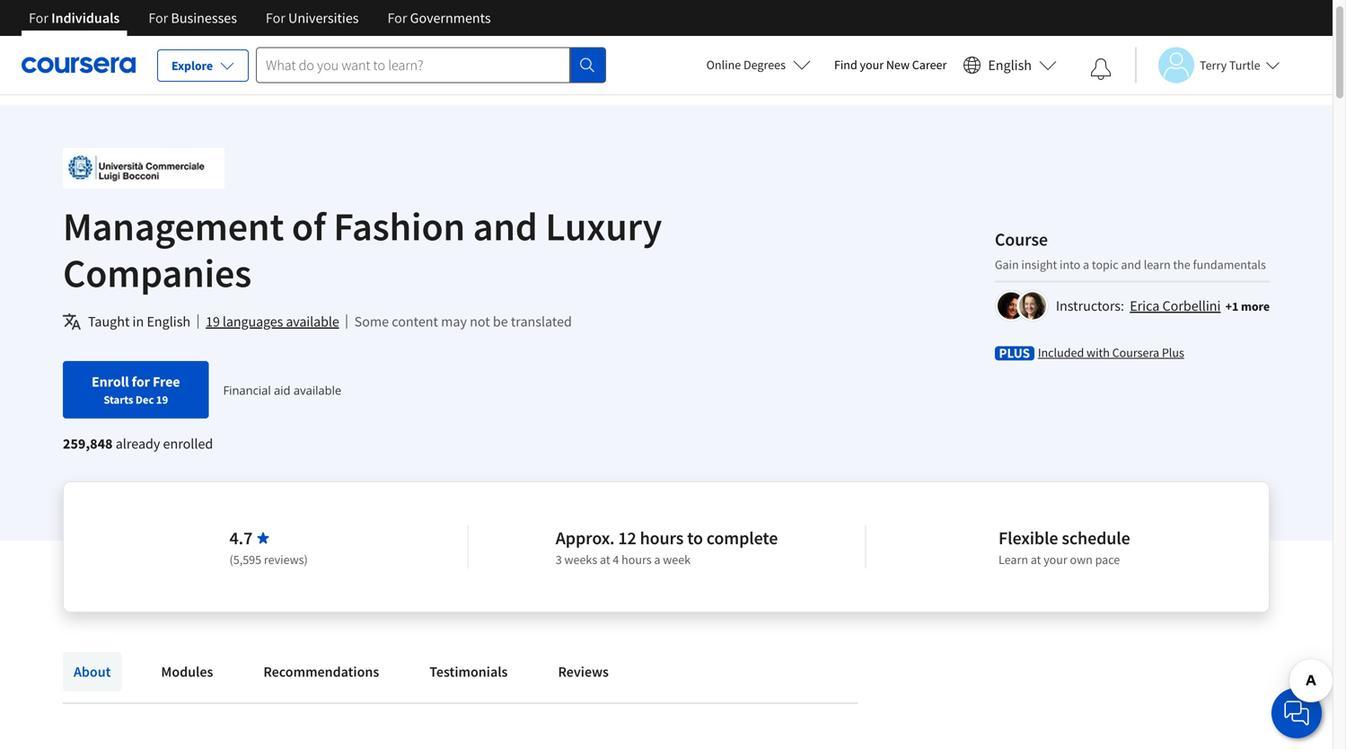 Task type: locate. For each thing, give the bounding box(es) containing it.
leadership
[[252, 77, 310, 93]]

1 horizontal spatial 19
[[206, 313, 220, 331]]

for
[[29, 9, 48, 27], [148, 9, 168, 27], [266, 9, 285, 27], [388, 9, 407, 27]]

for universities
[[266, 9, 359, 27]]

online
[[707, 57, 741, 73]]

for businesses
[[148, 9, 237, 27]]

19 inside 19 languages available button
[[206, 313, 220, 331]]

financial aid available
[[223, 382, 341, 398]]

be
[[493, 313, 508, 331]]

0 vertical spatial a
[[1083, 256, 1090, 273]]

0 horizontal spatial your
[[860, 57, 884, 73]]

find your new career link
[[825, 54, 956, 76]]

1 horizontal spatial management
[[336, 77, 404, 93]]

19 left "languages"
[[206, 313, 220, 331]]

available
[[286, 313, 339, 331], [294, 382, 341, 398]]

luxury
[[545, 201, 662, 251]]

0 vertical spatial available
[[286, 313, 339, 331]]

gain
[[995, 256, 1019, 273]]

topic
[[1092, 256, 1119, 273]]

terry turtle button
[[1135, 47, 1280, 83]]

english right in
[[147, 313, 191, 331]]

a inside course gain insight into a topic and learn the fundamentals
[[1083, 256, 1090, 273]]

some content may not be translated
[[354, 313, 572, 331]]

1 vertical spatial management
[[63, 201, 284, 251]]

businesses
[[171, 9, 237, 27]]

approx. 12 hours to complete 3 weeks at 4 hours a week
[[556, 527, 778, 568]]

in
[[133, 313, 144, 331]]

show notifications image
[[1090, 58, 1112, 80]]

for left universities
[[266, 9, 285, 27]]

for left businesses
[[148, 9, 168, 27]]

1 at from the left
[[600, 551, 610, 568]]

learn
[[999, 551, 1028, 568]]

enroll for free starts dec 19
[[92, 373, 180, 407]]

course
[[995, 228, 1048, 251]]

0 horizontal spatial a
[[654, 551, 661, 568]]

0 vertical spatial and
[[313, 77, 333, 93]]

a left week
[[654, 551, 661, 568]]

testimonials link
[[419, 652, 519, 692]]

2 horizontal spatial and
[[1121, 256, 1142, 273]]

testimonials
[[430, 663, 508, 681]]

1 vertical spatial your
[[1044, 551, 1068, 568]]

terry turtle
[[1200, 57, 1261, 73]]

1 vertical spatial english
[[147, 313, 191, 331]]

+1 more button
[[1226, 297, 1270, 315]]

individuals
[[51, 9, 120, 27]]

available inside button
[[286, 313, 339, 331]]

management down università bocconi image
[[63, 201, 284, 251]]

browse link
[[102, 69, 156, 101]]

management down universities
[[336, 77, 404, 93]]

modules
[[161, 663, 213, 681]]

for for individuals
[[29, 9, 48, 27]]

already
[[116, 435, 160, 453]]

coursera
[[1113, 344, 1160, 361]]

governments
[[410, 9, 491, 27]]

2 at from the left
[[1031, 551, 1041, 568]]

0 vertical spatial 19
[[206, 313, 220, 331]]

pace
[[1095, 551, 1120, 568]]

for governments
[[388, 9, 491, 27]]

complete
[[707, 527, 778, 549]]

a right into
[[1083, 256, 1090, 273]]

about
[[74, 663, 111, 681]]

available right aid
[[294, 382, 341, 398]]

available left some
[[286, 313, 339, 331]]

business
[[177, 77, 224, 93]]

for for businesses
[[148, 9, 168, 27]]

your right find in the top right of the page
[[860, 57, 884, 73]]

coursera plus image
[[995, 346, 1035, 361]]

degrees
[[744, 57, 786, 73]]

at right learn
[[1031, 551, 1041, 568]]

1 vertical spatial available
[[294, 382, 341, 398]]

available for financial aid available
[[294, 382, 341, 398]]

banner navigation
[[14, 0, 505, 49]]

your left own
[[1044, 551, 1068, 568]]

a inside approx. 12 hours to complete 3 weeks at 4 hours a week
[[654, 551, 661, 568]]

0 vertical spatial english
[[988, 56, 1032, 74]]

0 horizontal spatial at
[[600, 551, 610, 568]]

about link
[[63, 652, 122, 692]]

explore button
[[157, 49, 249, 82]]

1 vertical spatial 19
[[156, 393, 168, 407]]

erica corbellini image
[[998, 292, 1025, 319]]

hours right 4
[[622, 551, 652, 568]]

your
[[860, 57, 884, 73], [1044, 551, 1068, 568]]

1 horizontal spatial and
[[473, 201, 538, 251]]

plus
[[1162, 344, 1185, 361]]

None search field
[[256, 47, 606, 83]]

hours
[[640, 527, 684, 549], [622, 551, 652, 568]]

learn
[[1144, 256, 1171, 273]]

3 for from the left
[[266, 9, 285, 27]]

19
[[206, 313, 220, 331], [156, 393, 168, 407]]

weeks
[[565, 551, 597, 568]]

0 horizontal spatial english
[[147, 313, 191, 331]]

università bocconi image
[[63, 148, 225, 189]]

2 vertical spatial and
[[1121, 256, 1142, 273]]

english right career
[[988, 56, 1032, 74]]

19 right dec
[[156, 393, 168, 407]]

flexible
[[999, 527, 1058, 549]]

1 horizontal spatial your
[[1044, 551, 1068, 568]]

for up what do you want to learn? text field
[[388, 9, 407, 27]]

reviews)
[[264, 551, 308, 568]]

included with coursera plus
[[1038, 344, 1185, 361]]

taught in english
[[88, 313, 191, 331]]

your inside flexible schedule learn at your own pace
[[1044, 551, 1068, 568]]

to
[[687, 527, 703, 549]]

0 horizontal spatial 19
[[156, 393, 168, 407]]

fashion
[[334, 201, 465, 251]]

0 vertical spatial your
[[860, 57, 884, 73]]

2 for from the left
[[148, 9, 168, 27]]

your inside find your new career link
[[860, 57, 884, 73]]

1 for from the left
[[29, 9, 48, 27]]

0 vertical spatial management
[[336, 77, 404, 93]]

for left individuals on the top left
[[29, 9, 48, 27]]

1 horizontal spatial at
[[1031, 551, 1041, 568]]

coursera image
[[22, 51, 136, 79]]

and
[[313, 77, 333, 93], [473, 201, 538, 251], [1121, 256, 1142, 273]]

for individuals
[[29, 9, 120, 27]]

leadership and management link
[[245, 69, 412, 101]]

taught
[[88, 313, 130, 331]]

What do you want to learn? text field
[[256, 47, 570, 83]]

1 vertical spatial and
[[473, 201, 538, 251]]

0 horizontal spatial management
[[63, 201, 284, 251]]

enroll
[[92, 373, 129, 391]]

chat with us image
[[1283, 699, 1311, 728]]

dec
[[136, 393, 154, 407]]

with
[[1087, 344, 1110, 361]]

0 horizontal spatial and
[[313, 77, 333, 93]]

universities
[[288, 9, 359, 27]]

259,848 already enrolled
[[63, 435, 213, 453]]

instructors:
[[1056, 297, 1125, 315]]

1 horizontal spatial a
[[1083, 256, 1090, 273]]

at left 4
[[600, 551, 610, 568]]

4 for from the left
[[388, 9, 407, 27]]

1 horizontal spatial english
[[988, 56, 1032, 74]]

1 vertical spatial a
[[654, 551, 661, 568]]

hours up week
[[640, 527, 684, 549]]



Task type: vqa. For each thing, say whether or not it's contained in the screenshot.
MORE
yes



Task type: describe. For each thing, give the bounding box(es) containing it.
may
[[441, 313, 467, 331]]

available for 19 languages available
[[286, 313, 339, 331]]

reviews link
[[547, 652, 620, 692]]

the
[[1173, 256, 1191, 273]]

of
[[292, 201, 326, 251]]

(5,595 reviews)
[[229, 551, 308, 568]]

course gain insight into a topic and learn the fundamentals
[[995, 228, 1266, 273]]

12
[[618, 527, 637, 549]]

find
[[834, 57, 858, 73]]

at inside flexible schedule learn at your own pace
[[1031, 551, 1041, 568]]

business link
[[170, 69, 231, 101]]

for for governments
[[388, 9, 407, 27]]

1 vertical spatial hours
[[622, 551, 652, 568]]

4.7
[[229, 527, 253, 549]]

starts
[[104, 393, 133, 407]]

erica corbellini link
[[1130, 297, 1221, 315]]

recommendations
[[263, 663, 379, 681]]

own
[[1070, 551, 1093, 568]]

some
[[354, 313, 389, 331]]

at inside approx. 12 hours to complete 3 weeks at 4 hours a week
[[600, 551, 610, 568]]

english button
[[956, 36, 1064, 94]]

4
[[613, 551, 619, 568]]

stefania saviolo image
[[1019, 292, 1046, 319]]

find your new career
[[834, 57, 947, 73]]

instructors: erica corbellini +1 more
[[1056, 297, 1270, 315]]

home image
[[65, 78, 79, 93]]

translated
[[511, 313, 572, 331]]

financial aid available button
[[223, 382, 341, 398]]

management of fashion and luxury companies
[[63, 201, 662, 298]]

reviews
[[558, 663, 609, 681]]

financial
[[223, 382, 271, 398]]

approx.
[[556, 527, 615, 549]]

19 languages available
[[206, 313, 339, 331]]

turtle
[[1230, 57, 1261, 73]]

insight
[[1022, 256, 1057, 273]]

aid
[[274, 382, 291, 398]]

new
[[886, 57, 910, 73]]

schedule
[[1062, 527, 1131, 549]]

for
[[132, 373, 150, 391]]

for for universities
[[266, 9, 285, 27]]

management inside management of fashion and luxury companies
[[63, 201, 284, 251]]

19 inside enroll for free starts dec 19
[[156, 393, 168, 407]]

fundamentals
[[1193, 256, 1266, 273]]

content
[[392, 313, 438, 331]]

0 vertical spatial hours
[[640, 527, 684, 549]]

leadership and management
[[252, 77, 404, 93]]

more
[[1241, 298, 1270, 314]]

erica
[[1130, 297, 1160, 315]]

corbellini
[[1163, 297, 1221, 315]]

languages
[[223, 313, 283, 331]]

free
[[153, 373, 180, 391]]

english inside button
[[988, 56, 1032, 74]]

not
[[470, 313, 490, 331]]

recommendations link
[[253, 652, 390, 692]]

and inside management of fashion and luxury companies
[[473, 201, 538, 251]]

online degrees button
[[692, 45, 825, 84]]

week
[[663, 551, 691, 568]]

(5,595
[[229, 551, 261, 568]]

modules link
[[150, 652, 224, 692]]

and inside 'leadership and management' link
[[313, 77, 333, 93]]

and inside course gain insight into a topic and learn the fundamentals
[[1121, 256, 1142, 273]]

+1
[[1226, 298, 1239, 314]]

3
[[556, 551, 562, 568]]

explore
[[172, 57, 213, 74]]

online degrees
[[707, 57, 786, 73]]

259,848
[[63, 435, 113, 453]]

flexible schedule learn at your own pace
[[999, 527, 1131, 568]]

included
[[1038, 344, 1084, 361]]

browse
[[110, 77, 149, 93]]

19 languages available button
[[206, 311, 339, 332]]

terry
[[1200, 57, 1227, 73]]

included with coursera plus link
[[1038, 344, 1185, 362]]

companies
[[63, 248, 252, 298]]



